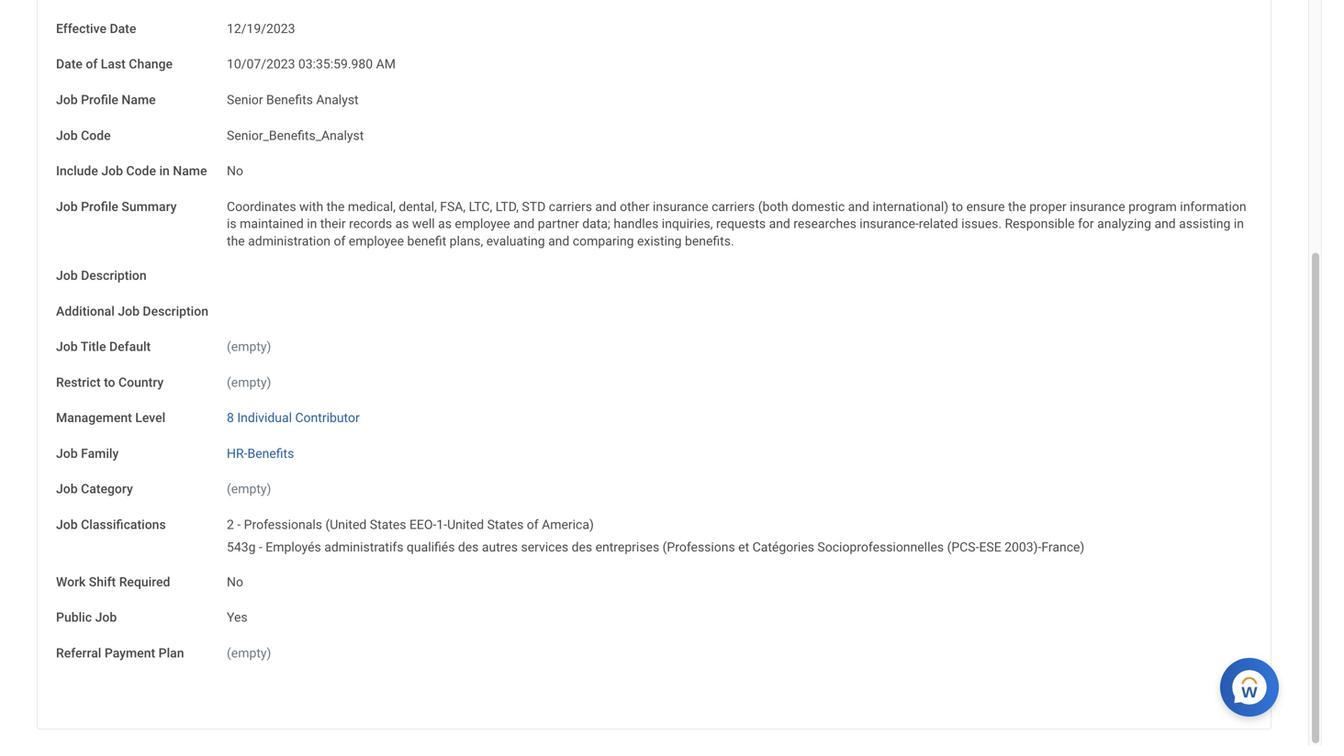 Task type: locate. For each thing, give the bounding box(es) containing it.
required
[[119, 575, 170, 590]]

job code
[[56, 128, 111, 143]]

1 vertical spatial no
[[227, 575, 243, 590]]

job up job code
[[56, 92, 78, 107]]

states up autres at left bottom
[[487, 517, 524, 533]]

job up 'additional'
[[56, 268, 78, 283]]

job for job family
[[56, 446, 78, 461]]

name left include job code in name element
[[173, 163, 207, 179]]

date
[[110, 21, 136, 36], [56, 57, 83, 72]]

1 horizontal spatial date
[[110, 21, 136, 36]]

category
[[81, 482, 133, 497]]

1 vertical spatial profile
[[81, 199, 118, 214]]

benefits down individual
[[248, 446, 294, 461]]

benefit
[[407, 234, 447, 249]]

1 horizontal spatial carriers
[[712, 199, 755, 214]]

1 vertical spatial employee
[[349, 234, 404, 249]]

of left last
[[86, 57, 98, 72]]

0 horizontal spatial code
[[81, 128, 111, 143]]

their
[[320, 216, 346, 231]]

description
[[81, 268, 147, 283], [143, 304, 209, 319]]

senior
[[227, 92, 263, 107]]

description up additional job description
[[81, 268, 147, 283]]

job for job profile name
[[56, 92, 78, 107]]

8
[[227, 411, 234, 426]]

ensure
[[967, 199, 1005, 214]]

for
[[1078, 216, 1095, 231]]

autres
[[482, 540, 518, 555]]

benefits up senior_benefits_analyst
[[266, 92, 313, 107]]

description up default
[[143, 304, 209, 319]]

1 horizontal spatial of
[[334, 234, 346, 249]]

code
[[81, 128, 111, 143], [126, 163, 156, 179]]

date of last change
[[56, 57, 173, 72]]

date down the "effective"
[[56, 57, 83, 72]]

and
[[596, 199, 617, 214], [848, 199, 870, 214], [513, 216, 535, 231], [769, 216, 791, 231], [1155, 216, 1176, 231], [548, 234, 570, 249]]

job for job classifications
[[56, 517, 78, 533]]

1 horizontal spatial the
[[327, 199, 345, 214]]

0 horizontal spatial insurance
[[653, 199, 709, 214]]

2 profile from the top
[[81, 199, 118, 214]]

no up coordinates
[[227, 163, 243, 179]]

job down "job category"
[[56, 517, 78, 533]]

0 horizontal spatial carriers
[[549, 199, 592, 214]]

2
[[227, 517, 234, 533]]

responsible
[[1005, 216, 1075, 231]]

job profile name element
[[227, 81, 359, 109]]

of inside the items selected list
[[527, 517, 539, 533]]

0 horizontal spatial des
[[458, 540, 479, 555]]

name down change
[[122, 92, 156, 107]]

3 (empty) from the top
[[227, 482, 271, 497]]

in up summary
[[159, 163, 170, 179]]

in down information
[[1234, 216, 1245, 231]]

work shift required element
[[227, 564, 243, 591]]

1 horizontal spatial -
[[259, 540, 262, 555]]

1 vertical spatial name
[[173, 163, 207, 179]]

-
[[237, 517, 241, 533], [259, 540, 262, 555]]

of down their
[[334, 234, 346, 249]]

des down america)
[[572, 540, 593, 555]]

no
[[227, 163, 243, 179], [227, 575, 243, 590]]

name
[[122, 92, 156, 107], [173, 163, 207, 179]]

profile for name
[[81, 92, 118, 107]]

in
[[159, 163, 170, 179], [307, 216, 317, 231], [1234, 216, 1245, 231]]

referral
[[56, 646, 101, 661]]

- for 2
[[237, 517, 241, 533]]

to right "restrict"
[[104, 375, 115, 390]]

employee down records
[[349, 234, 404, 249]]

2 (empty) from the top
[[227, 375, 271, 390]]

1 vertical spatial code
[[126, 163, 156, 179]]

0 vertical spatial -
[[237, 517, 241, 533]]

des down united
[[458, 540, 479, 555]]

1 vertical spatial description
[[143, 304, 209, 319]]

code down 'job profile name'
[[81, 128, 111, 143]]

to inside coordinates with the medical, dental, fsa, ltc, ltd, std carriers and other insurance carriers (both domestic and international) to ensure the proper insurance program information is maintained in their records as well as employee and partner data; handles inquiries, requests and researches insurance-related issues. responsible for analyzing and assisting in the administration of employee benefit plans, evaluating and comparing existing benefits.
[[952, 199, 963, 214]]

0 horizontal spatial name
[[122, 92, 156, 107]]

0 horizontal spatial states
[[370, 517, 406, 533]]

1 horizontal spatial employee
[[455, 216, 510, 231]]

1 horizontal spatial states
[[487, 517, 524, 533]]

- for 543g
[[259, 540, 262, 555]]

0 horizontal spatial date
[[56, 57, 83, 72]]

as left well
[[396, 216, 409, 231]]

catégories
[[753, 540, 815, 555]]

employee down ltc,
[[455, 216, 510, 231]]

job family
[[56, 446, 119, 461]]

job left family at the bottom
[[56, 446, 78, 461]]

benefits inside hr-benefits link
[[248, 446, 294, 461]]

restrict to country
[[56, 375, 164, 390]]

543g - employés administratifs qualifiés des autres services des entreprises (professions et catégories socioprofessionnelles (pcs-ese 2003)-france) element
[[227, 536, 1085, 555]]

profile down last
[[81, 92, 118, 107]]

employee
[[455, 216, 510, 231], [349, 234, 404, 249]]

is
[[227, 216, 237, 231]]

1 vertical spatial -
[[259, 540, 262, 555]]

france)
[[1042, 540, 1085, 555]]

job left title
[[56, 339, 78, 355]]

no up public job element
[[227, 575, 243, 590]]

job up default
[[118, 304, 140, 319]]

of
[[86, 57, 98, 72], [334, 234, 346, 249], [527, 517, 539, 533]]

0 vertical spatial code
[[81, 128, 111, 143]]

2 no from the top
[[227, 575, 243, 590]]

classifications
[[81, 517, 166, 533]]

work shift required
[[56, 575, 170, 590]]

profile down include
[[81, 199, 118, 214]]

to up related
[[952, 199, 963, 214]]

work
[[56, 575, 86, 590]]

and down 'partner'
[[548, 234, 570, 249]]

job up include
[[56, 128, 78, 143]]

maintained
[[240, 216, 304, 231]]

1 horizontal spatial to
[[952, 199, 963, 214]]

1 no from the top
[[227, 163, 243, 179]]

0 vertical spatial no
[[227, 163, 243, 179]]

insurance
[[653, 199, 709, 214], [1070, 199, 1126, 214]]

2 carriers from the left
[[712, 199, 755, 214]]

0 horizontal spatial -
[[237, 517, 241, 533]]

std
[[522, 199, 546, 214]]

job for job category
[[56, 482, 78, 497]]

0 horizontal spatial to
[[104, 375, 115, 390]]

1 (empty) from the top
[[227, 339, 271, 355]]

1 horizontal spatial name
[[173, 163, 207, 179]]

no for work shift required
[[227, 575, 243, 590]]

job down include
[[56, 199, 78, 214]]

assisting
[[1179, 216, 1231, 231]]

1 vertical spatial of
[[334, 234, 346, 249]]

of inside coordinates with the medical, dental, fsa, ltc, ltd, std carriers and other insurance carriers (both domestic and international) to ensure the proper insurance program information is maintained in their records as well as employee and partner data; handles inquiries, requests and researches insurance-related issues. responsible for analyzing and assisting in the administration of employee benefit plans, evaluating and comparing existing benefits.
[[334, 234, 346, 249]]

2 horizontal spatial the
[[1009, 199, 1027, 214]]

administratifs
[[324, 540, 404, 555]]

carriers
[[549, 199, 592, 214], [712, 199, 755, 214]]

no for include job code in name
[[227, 163, 243, 179]]

(both
[[758, 199, 789, 214]]

1 insurance from the left
[[653, 199, 709, 214]]

1 vertical spatial to
[[104, 375, 115, 390]]

1 horizontal spatial as
[[438, 216, 452, 231]]

0 vertical spatial to
[[952, 199, 963, 214]]

and up evaluating
[[513, 216, 535, 231]]

eeo-
[[410, 517, 437, 533]]

2 insurance from the left
[[1070, 199, 1126, 214]]

0 vertical spatial benefits
[[266, 92, 313, 107]]

as
[[396, 216, 409, 231], [438, 216, 452, 231]]

0 vertical spatial of
[[86, 57, 98, 72]]

2 horizontal spatial of
[[527, 517, 539, 533]]

job for job title default
[[56, 339, 78, 355]]

0 vertical spatial profile
[[81, 92, 118, 107]]

carriers up 'requests'
[[712, 199, 755, 214]]

0 horizontal spatial of
[[86, 57, 98, 72]]

states up the administratifs at the bottom of the page
[[370, 517, 406, 533]]

1 horizontal spatial insurance
[[1070, 199, 1126, 214]]

insurance up for at the top of page
[[1070, 199, 1126, 214]]

additional job description
[[56, 304, 209, 319]]

0 vertical spatial employee
[[455, 216, 510, 231]]

benefits
[[266, 92, 313, 107], [248, 446, 294, 461]]

include job code in name element
[[227, 152, 243, 180]]

the down is
[[227, 234, 245, 249]]

the up responsible
[[1009, 199, 1027, 214]]

- right 543g
[[259, 540, 262, 555]]

administration
[[248, 234, 331, 249]]

1 horizontal spatial des
[[572, 540, 593, 555]]

(professions
[[663, 540, 735, 555]]

to
[[952, 199, 963, 214], [104, 375, 115, 390]]

(pcs-
[[947, 540, 980, 555]]

records
[[349, 216, 392, 231]]

proper
[[1030, 199, 1067, 214]]

2 as from the left
[[438, 216, 452, 231]]

2 vertical spatial of
[[527, 517, 539, 533]]

et
[[739, 540, 750, 555]]

job for job description
[[56, 268, 78, 283]]

2 des from the left
[[572, 540, 593, 555]]

1 profile from the top
[[81, 92, 118, 107]]

level
[[135, 411, 166, 426]]

benefits for hr-
[[248, 446, 294, 461]]

of up services
[[527, 517, 539, 533]]

and up 'insurance-'
[[848, 199, 870, 214]]

job left category
[[56, 482, 78, 497]]

1 vertical spatial benefits
[[248, 446, 294, 461]]

fsa,
[[440, 199, 466, 214]]

carriers up 'partner'
[[549, 199, 592, 214]]

des
[[458, 540, 479, 555], [572, 540, 593, 555]]

date up date of last change
[[110, 21, 136, 36]]

1 carriers from the left
[[549, 199, 592, 214]]

date of last change element
[[227, 46, 396, 73]]

the up their
[[327, 199, 345, 214]]

contributor
[[295, 411, 360, 426]]

1 vertical spatial date
[[56, 57, 83, 72]]

543g - employés administratifs qualifiés des autres services des entreprises (professions et catégories socioprofessionnelles (pcs-ese 2003)-france)
[[227, 540, 1085, 555]]

code up summary
[[126, 163, 156, 179]]

states
[[370, 517, 406, 533], [487, 517, 524, 533]]

4 (empty) from the top
[[227, 646, 271, 661]]

8 individual contributor
[[227, 411, 360, 426]]

in down with
[[307, 216, 317, 231]]

job profile name
[[56, 92, 156, 107]]

2 states from the left
[[487, 517, 524, 533]]

1-
[[437, 517, 447, 533]]

as down fsa,
[[438, 216, 452, 231]]

- right 2
[[237, 517, 241, 533]]

0 horizontal spatial the
[[227, 234, 245, 249]]

the
[[327, 199, 345, 214], [1009, 199, 1027, 214], [227, 234, 245, 249]]

management level
[[56, 411, 166, 426]]

0 horizontal spatial as
[[396, 216, 409, 231]]

1 horizontal spatial code
[[126, 163, 156, 179]]

0 vertical spatial date
[[110, 21, 136, 36]]

insurance up inquiries,
[[653, 199, 709, 214]]

benefits inside job profile name element
[[266, 92, 313, 107]]



Task type: vqa. For each thing, say whether or not it's contained in the screenshot.


Task type: describe. For each thing, give the bounding box(es) containing it.
program
[[1129, 199, 1177, 214]]

0 vertical spatial description
[[81, 268, 147, 283]]

1 states from the left
[[370, 517, 406, 533]]

summary
[[122, 199, 177, 214]]

12/19/2023
[[227, 21, 295, 36]]

include job code in name
[[56, 163, 207, 179]]

title
[[81, 339, 106, 355]]

payment
[[105, 646, 155, 661]]

1 des from the left
[[458, 540, 479, 555]]

0 horizontal spatial employee
[[349, 234, 404, 249]]

researches
[[794, 216, 857, 231]]

hr-benefits link
[[227, 443, 294, 461]]

(empty) for referral payment plan
[[227, 646, 271, 661]]

well
[[412, 216, 435, 231]]

public
[[56, 610, 92, 626]]

job category
[[56, 482, 133, 497]]

senior_benefits_analyst
[[227, 128, 364, 143]]

(empty) for restrict to country
[[227, 375, 271, 390]]

543g
[[227, 540, 256, 555]]

8 individual contributor link
[[227, 407, 360, 426]]

with
[[299, 199, 324, 214]]

default
[[109, 339, 151, 355]]

items selected list
[[227, 514, 1114, 556]]

2 horizontal spatial in
[[1234, 216, 1245, 231]]

management
[[56, 411, 132, 426]]

1 as from the left
[[396, 216, 409, 231]]

partner
[[538, 216, 579, 231]]

0 vertical spatial name
[[122, 92, 156, 107]]

last
[[101, 57, 126, 72]]

entreprises
[[596, 540, 660, 555]]

effective date element
[[227, 10, 295, 37]]

data;
[[583, 216, 611, 231]]

dental,
[[399, 199, 437, 214]]

ltd,
[[496, 199, 519, 214]]

hr-
[[227, 446, 248, 461]]

include
[[56, 163, 98, 179]]

public job element
[[227, 599, 248, 627]]

america)
[[542, 517, 594, 533]]

03:35:59.980
[[298, 57, 373, 72]]

comparing
[[573, 234, 634, 249]]

insurance-
[[860, 216, 919, 231]]

ltc,
[[469, 199, 493, 214]]

job profile summary
[[56, 199, 177, 214]]

analyzing
[[1098, 216, 1152, 231]]

plan
[[159, 646, 184, 661]]

1 horizontal spatial in
[[307, 216, 317, 231]]

job title default
[[56, 339, 151, 355]]

individual
[[237, 411, 292, 426]]

services
[[521, 540, 569, 555]]

effective
[[56, 21, 107, 36]]

qualifiés
[[407, 540, 455, 555]]

inquiries,
[[662, 216, 713, 231]]

family
[[81, 446, 119, 461]]

am
[[376, 57, 396, 72]]

2 - professionals (united states eeo-1-united states of america)
[[227, 517, 594, 533]]

senior benefits analyst
[[227, 92, 359, 107]]

job for job profile summary
[[56, 199, 78, 214]]

2003)-
[[1005, 540, 1042, 555]]

existing
[[637, 234, 682, 249]]

10/07/2023 03:35:59.980 am
[[227, 57, 396, 72]]

benefits for senior
[[266, 92, 313, 107]]

evaluating
[[487, 234, 545, 249]]

related
[[919, 216, 959, 231]]

and up data;
[[596, 199, 617, 214]]

ese
[[980, 540, 1002, 555]]

10/07/2023
[[227, 57, 295, 72]]

analyst
[[316, 92, 359, 107]]

domestic
[[792, 199, 845, 214]]

information
[[1181, 199, 1247, 214]]

job right public
[[95, 610, 117, 626]]

effective date
[[56, 21, 136, 36]]

(empty) for job category
[[227, 482, 271, 497]]

0 horizontal spatial in
[[159, 163, 170, 179]]

coordinates
[[227, 199, 296, 214]]

plans,
[[450, 234, 483, 249]]

2 - professionals (united states eeo-1-united states of america) element
[[227, 514, 594, 533]]

requests
[[716, 216, 766, 231]]

shift
[[89, 575, 116, 590]]

socioprofessionnelles
[[818, 540, 944, 555]]

hr-benefits
[[227, 446, 294, 461]]

(empty) for job title default
[[227, 339, 271, 355]]

united
[[447, 517, 484, 533]]

referral payment plan
[[56, 646, 184, 661]]

medical,
[[348, 199, 396, 214]]

job for job code
[[56, 128, 78, 143]]

country
[[118, 375, 164, 390]]

restrict
[[56, 375, 101, 390]]

job right include
[[101, 163, 123, 179]]

and down (both
[[769, 216, 791, 231]]

change
[[129, 57, 173, 72]]

issues.
[[962, 216, 1002, 231]]

job description
[[56, 268, 147, 283]]

other
[[620, 199, 650, 214]]

employés
[[266, 540, 321, 555]]

and down the program at the top
[[1155, 216, 1176, 231]]

job classifications
[[56, 517, 166, 533]]

additional
[[56, 304, 115, 319]]

yes
[[227, 610, 248, 626]]

profile for summary
[[81, 199, 118, 214]]



